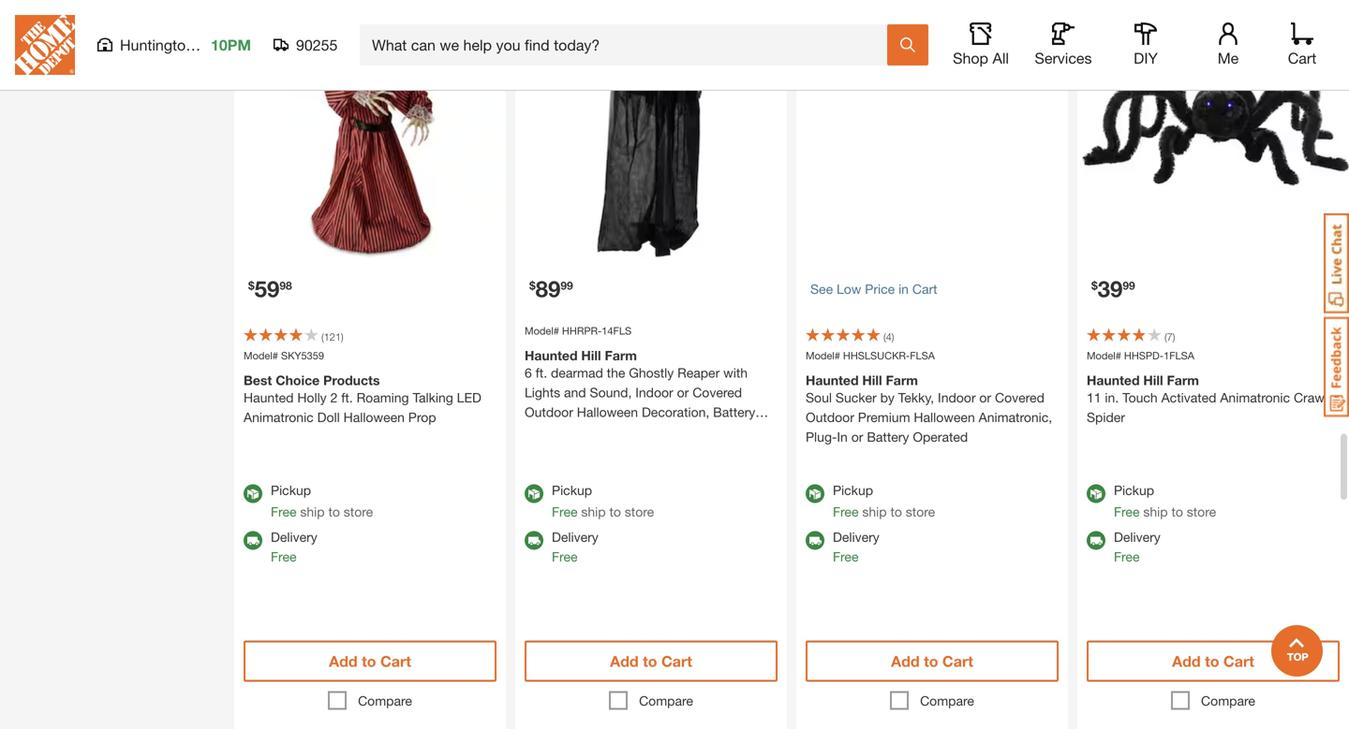 Task type: vqa. For each thing, say whether or not it's contained in the screenshot.
Ask
no



Task type: locate. For each thing, give the bounding box(es) containing it.
0 horizontal spatial available shipping image
[[806, 532, 824, 550]]

add for 4th add to cart button from the left
[[1172, 653, 1201, 671]]

3 compare from the left
[[920, 694, 974, 709]]

indoor inside haunted hill farm soul sucker by tekky, indoor or covered outdoor premium halloween animatronic, plug-in or battery operated
[[938, 390, 976, 406]]

2 available for pickup image from the left
[[806, 485, 824, 504]]

1 available for pickup image from the left
[[244, 485, 262, 504]]

model# hhrpr-14fls
[[525, 325, 632, 337]]

1 vertical spatial ft.
[[341, 390, 353, 406]]

decoration,
[[642, 405, 709, 420]]

0 horizontal spatial hill
[[581, 348, 601, 363]]

(
[[321, 331, 324, 343], [883, 331, 886, 343], [1165, 331, 1167, 343]]

outdoor up plug- at bottom
[[806, 410, 854, 425]]

delivery for 3rd add to cart button from right
[[552, 530, 598, 545]]

90255
[[296, 36, 338, 54]]

add for 4th add to cart button from right
[[329, 653, 358, 671]]

covered down with
[[693, 385, 742, 400]]

1 pickup free ship to store from the left
[[271, 483, 373, 520]]

pickup for first available shipping image
[[833, 483, 873, 498]]

hill inside haunted hill farm soul sucker by tekky, indoor or covered outdoor premium halloween animatronic, plug-in or battery operated
[[862, 373, 882, 388]]

99 up model# hhrpr-14fls in the top of the page
[[561, 279, 573, 292]]

farm up activated
[[1167, 373, 1199, 388]]

animatronic left crawler
[[1220, 390, 1290, 406]]

ft. right 6
[[536, 365, 547, 381]]

1 add from the left
[[329, 653, 358, 671]]

model# hhspd-1flsa
[[1087, 350, 1194, 362]]

1 horizontal spatial outdoor
[[806, 410, 854, 425]]

best
[[244, 373, 272, 388]]

plug-
[[806, 430, 837, 445]]

0 horizontal spatial )
[[341, 331, 344, 343]]

2 99 from the left
[[1123, 279, 1135, 292]]

4 ship from the left
[[1143, 504, 1168, 520]]

3 $ from the left
[[1091, 279, 1098, 292]]

39
[[1098, 275, 1123, 302]]

) up hhslsuckr-
[[892, 331, 894, 343]]

farm up "tekky,"
[[886, 373, 918, 388]]

hill up touch
[[1143, 373, 1163, 388]]

0 vertical spatial ft.
[[536, 365, 547, 381]]

1 add to cart from the left
[[329, 653, 411, 671]]

1 horizontal spatial animatronic
[[1220, 390, 1290, 406]]

2 add to cart button from the left
[[525, 641, 778, 682]]

1 horizontal spatial 99
[[1123, 279, 1135, 292]]

cart for 2nd add to cart button from the right
[[942, 653, 973, 671]]

to
[[328, 504, 340, 520], [609, 504, 621, 520], [890, 504, 902, 520], [1171, 504, 1183, 520], [362, 653, 376, 671], [643, 653, 657, 671], [924, 653, 938, 671], [1205, 653, 1219, 671]]

ft. inside haunted hill farm 6 ft. dearmad the ghostly reaper with lights and sound, indoor or covered outdoor halloween decoration, battery operated
[[536, 365, 547, 381]]

model# hhslsuckr-flsa
[[806, 350, 935, 362]]

haunted inside best choice products haunted holly 2 ft. roaming talking led animatronic doll halloween prop
[[244, 390, 294, 406]]

model#
[[525, 325, 559, 337], [244, 350, 278, 362], [806, 350, 840, 362], [1087, 350, 1121, 362]]

1 available for pickup image from the left
[[525, 485, 543, 504]]

2 horizontal spatial )
[[1173, 331, 1175, 343]]

1 horizontal spatial farm
[[886, 373, 918, 388]]

battery
[[713, 405, 755, 420], [867, 430, 909, 445]]

1 $ from the left
[[248, 279, 255, 292]]

or right the in
[[851, 430, 863, 445]]

3 store from the left
[[906, 504, 935, 520]]

$ inside $ 39 99
[[1091, 279, 1098, 292]]

tekky,
[[898, 390, 934, 406]]

battery inside haunted hill farm 6 ft. dearmad the ghostly reaper with lights and sound, indoor or covered outdoor halloween decoration, battery operated
[[713, 405, 755, 420]]

the
[[607, 365, 625, 381]]

ft. right 2
[[341, 390, 353, 406]]

3 add from the left
[[891, 653, 920, 671]]

available for pickup image for first available shipping icon
[[244, 485, 262, 504]]

model# up best
[[244, 350, 278, 362]]

( up hhslsuckr-
[[883, 331, 886, 343]]

0 horizontal spatial farm
[[605, 348, 637, 363]]

2 ) from the left
[[892, 331, 894, 343]]

0 horizontal spatial battery
[[713, 405, 755, 420]]

0 horizontal spatial operated
[[525, 424, 580, 440]]

see
[[810, 282, 833, 297]]

delivery free
[[271, 530, 317, 565], [552, 530, 598, 565], [833, 530, 879, 565], [1114, 530, 1161, 565]]

3 pickup free ship to store from the left
[[833, 483, 935, 520]]

holly
[[297, 390, 327, 406]]

shop all
[[953, 49, 1009, 67]]

( up "1flsa"
[[1165, 331, 1167, 343]]

0 vertical spatial animatronic
[[1220, 390, 1290, 406]]

1 horizontal spatial hill
[[862, 373, 882, 388]]

halloween down "tekky,"
[[914, 410, 975, 425]]

outdoor down lights
[[525, 405, 573, 420]]

indoor down ghostly
[[635, 385, 673, 400]]

pickup for 2nd available shipping icon
[[552, 483, 592, 498]]

1 horizontal spatial $
[[529, 279, 536, 292]]

hill inside haunted hill farm 6 ft. dearmad the ghostly reaper with lights and sound, indoor or covered outdoor halloween decoration, battery operated
[[581, 348, 601, 363]]

haunted up in.
[[1087, 373, 1140, 388]]

1 horizontal spatial available for pickup image
[[1087, 485, 1105, 504]]

or up animatronic, on the right bottom of the page
[[979, 390, 991, 406]]

2 horizontal spatial hill
[[1143, 373, 1163, 388]]

or inside haunted hill farm 6 ft. dearmad the ghostly reaper with lights and sound, indoor or covered outdoor halloween decoration, battery operated
[[677, 385, 689, 400]]

available shipping image
[[244, 532, 262, 550], [525, 532, 543, 550]]

me button
[[1198, 22, 1258, 67]]

0 horizontal spatial or
[[677, 385, 689, 400]]

0 horizontal spatial available for pickup image
[[525, 485, 543, 504]]

0 horizontal spatial covered
[[693, 385, 742, 400]]

1 horizontal spatial ft.
[[536, 365, 547, 381]]

haunted inside haunted hill farm 11 in. touch activated animatronic crawler spider
[[1087, 373, 1140, 388]]

) up "1flsa"
[[1173, 331, 1175, 343]]

available for pickup image
[[244, 485, 262, 504], [806, 485, 824, 504]]

feedback link image
[[1324, 317, 1349, 418]]

ft. inside best choice products haunted holly 2 ft. roaming talking led animatronic doll halloween prop
[[341, 390, 353, 406]]

hill
[[581, 348, 601, 363], [862, 373, 882, 388], [1143, 373, 1163, 388]]

2 horizontal spatial $
[[1091, 279, 1098, 292]]

halloween down roaming
[[343, 410, 405, 425]]

hill for by
[[862, 373, 882, 388]]

4 add from the left
[[1172, 653, 1201, 671]]

led
[[457, 390, 481, 406]]

cart inside "button"
[[912, 282, 937, 297]]

0 horizontal spatial $
[[248, 279, 255, 292]]

3 ) from the left
[[1173, 331, 1175, 343]]

1 ship from the left
[[300, 504, 325, 520]]

2 available shipping image from the left
[[525, 532, 543, 550]]

farm
[[605, 348, 637, 363], [886, 373, 918, 388], [1167, 373, 1199, 388]]

compare
[[358, 694, 412, 709], [639, 694, 693, 709], [920, 694, 974, 709], [1201, 694, 1255, 709]]

animatronic down holly
[[244, 410, 314, 425]]

haunted up soul
[[806, 373, 859, 388]]

sound,
[[590, 385, 632, 400]]

1 horizontal spatial (
[[883, 331, 886, 343]]

haunted holly 2 ft. roaming talking led animatronic doll halloween prop image
[[234, 0, 506, 258]]

free
[[271, 504, 297, 520], [552, 504, 578, 520], [833, 504, 859, 520], [1114, 504, 1140, 520], [271, 549, 297, 565], [552, 549, 578, 565], [833, 549, 859, 565], [1114, 549, 1140, 565]]

covered inside haunted hill farm 6 ft. dearmad the ghostly reaper with lights and sound, indoor or covered outdoor halloween decoration, battery operated
[[693, 385, 742, 400]]

2 $ from the left
[[529, 279, 536, 292]]

animatronic
[[1220, 390, 1290, 406], [244, 410, 314, 425]]

operated
[[525, 424, 580, 440], [913, 430, 968, 445]]

prop
[[408, 410, 436, 425]]

3 pickup from the left
[[833, 483, 873, 498]]

$ left 98
[[248, 279, 255, 292]]

1 99 from the left
[[561, 279, 573, 292]]

outdoor
[[525, 405, 573, 420], [806, 410, 854, 425]]

6
[[525, 365, 532, 381]]

halloween
[[577, 405, 638, 420], [343, 410, 405, 425], [914, 410, 975, 425]]

1 available shipping image from the left
[[806, 532, 824, 550]]

2 horizontal spatial farm
[[1167, 373, 1199, 388]]

1 ( from the left
[[321, 331, 324, 343]]

ft.
[[536, 365, 547, 381], [341, 390, 353, 406]]

add to cart for 4th add to cart button from the left
[[1172, 653, 1254, 671]]

2 add to cart from the left
[[610, 653, 692, 671]]

model# left hhspd-
[[1087, 350, 1121, 362]]

delivery
[[271, 530, 317, 545], [552, 530, 598, 545], [833, 530, 879, 545], [1114, 530, 1161, 545]]

pickup free ship to store for 2nd add to cart button from the right
[[833, 483, 935, 520]]

) up products
[[341, 331, 344, 343]]

1 horizontal spatial available shipping image
[[1087, 532, 1105, 550]]

2 ( from the left
[[883, 331, 886, 343]]

farm for the
[[605, 348, 637, 363]]

1 pickup from the left
[[271, 483, 311, 498]]

farm up the the
[[605, 348, 637, 363]]

haunted up 6
[[525, 348, 578, 363]]

$ up model# hhrpr-14fls in the top of the page
[[529, 279, 536, 292]]

pickup for first available shipping icon
[[271, 483, 311, 498]]

1 ) from the left
[[341, 331, 344, 343]]

4 add to cart button from the left
[[1087, 641, 1340, 682]]

or
[[677, 385, 689, 400], [979, 390, 991, 406], [851, 430, 863, 445]]

premium
[[858, 410, 910, 425]]

4 pickup free ship to store from the left
[[1114, 483, 1216, 520]]

pickup free ship to store for 3rd add to cart button from right
[[552, 483, 654, 520]]

indoor right "tekky,"
[[938, 390, 976, 406]]

outdoor inside haunted hill farm 6 ft. dearmad the ghostly reaper with lights and sound, indoor or covered outdoor halloween decoration, battery operated
[[525, 405, 573, 420]]

2 horizontal spatial halloween
[[914, 410, 975, 425]]

( 121 )
[[321, 331, 344, 343]]

3 ship from the left
[[862, 504, 887, 520]]

1 horizontal spatial battery
[[867, 430, 909, 445]]

3 delivery from the left
[[833, 530, 879, 545]]

pickup
[[271, 483, 311, 498], [552, 483, 592, 498], [833, 483, 873, 498], [1114, 483, 1154, 498]]

delivery for 2nd add to cart button from the right
[[833, 530, 879, 545]]

121
[[324, 331, 341, 343]]

1 horizontal spatial indoor
[[938, 390, 976, 406]]

add
[[329, 653, 358, 671], [610, 653, 639, 671], [891, 653, 920, 671], [1172, 653, 1201, 671]]

haunted inside haunted hill farm soul sucker by tekky, indoor or covered outdoor premium halloween animatronic, plug-in or battery operated
[[806, 373, 859, 388]]

1 vertical spatial battery
[[867, 430, 909, 445]]

) for 59
[[341, 331, 344, 343]]

hill for touch
[[1143, 373, 1163, 388]]

$
[[248, 279, 255, 292], [529, 279, 536, 292], [1091, 279, 1098, 292]]

park
[[198, 36, 229, 54]]

battery down the premium
[[867, 430, 909, 445]]

farm inside haunted hill farm 6 ft. dearmad the ghostly reaper with lights and sound, indoor or covered outdoor halloween decoration, battery operated
[[605, 348, 637, 363]]

2 ship from the left
[[581, 504, 606, 520]]

cart for 4th add to cart button from the left
[[1223, 653, 1254, 671]]

farm inside haunted hill farm soul sucker by tekky, indoor or covered outdoor premium halloween animatronic, plug-in or battery operated
[[886, 373, 918, 388]]

ship
[[300, 504, 325, 520], [581, 504, 606, 520], [862, 504, 887, 520], [1143, 504, 1168, 520]]

( 7 )
[[1165, 331, 1175, 343]]

4 add to cart from the left
[[1172, 653, 1254, 671]]

farm inside haunted hill farm 11 in. touch activated animatronic crawler spider
[[1167, 373, 1199, 388]]

available shipping image
[[806, 532, 824, 550], [1087, 532, 1105, 550]]

2 pickup free ship to store from the left
[[552, 483, 654, 520]]

2 delivery free from the left
[[552, 530, 598, 565]]

0 horizontal spatial 99
[[561, 279, 573, 292]]

4 pickup from the left
[[1114, 483, 1154, 498]]

indoor
[[635, 385, 673, 400], [938, 390, 976, 406]]

crawler
[[1294, 390, 1339, 406]]

3 ( from the left
[[1165, 331, 1167, 343]]

add to cart
[[329, 653, 411, 671], [610, 653, 692, 671], [891, 653, 973, 671], [1172, 653, 1254, 671]]

halloween inside best choice products haunted holly 2 ft. roaming talking led animatronic doll halloween prop
[[343, 410, 405, 425]]

animatronic inside haunted hill farm 11 in. touch activated animatronic crawler spider
[[1220, 390, 1290, 406]]

6 ft. dearmad the ghostly reaper with lights and sound, indoor or covered outdoor halloween decoration, battery operated image
[[515, 0, 787, 258]]

model# up soul
[[806, 350, 840, 362]]

1 horizontal spatial )
[[892, 331, 894, 343]]

10pm
[[211, 36, 251, 54]]

hill up by on the bottom right of page
[[862, 373, 882, 388]]

model# for best choice products haunted holly 2 ft. roaming talking led animatronic doll halloween prop
[[244, 350, 278, 362]]

( up sky5359
[[321, 331, 324, 343]]

2 add from the left
[[610, 653, 639, 671]]

3 add to cart from the left
[[891, 653, 973, 671]]

0 horizontal spatial available for pickup image
[[244, 485, 262, 504]]

hill up dearmad
[[581, 348, 601, 363]]

hill inside haunted hill farm 11 in. touch activated animatronic crawler spider
[[1143, 373, 1163, 388]]

battery down with
[[713, 405, 755, 420]]

2
[[330, 390, 338, 406]]

99 inside "$ 89 99"
[[561, 279, 573, 292]]

99 up model# hhspd-1flsa
[[1123, 279, 1135, 292]]

or up decoration,
[[677, 385, 689, 400]]

$ for 89
[[529, 279, 536, 292]]

$ inside "$ 89 99"
[[529, 279, 536, 292]]

spider
[[1087, 410, 1125, 425]]

0 horizontal spatial indoor
[[635, 385, 673, 400]]

2 horizontal spatial (
[[1165, 331, 1167, 343]]

0 horizontal spatial halloween
[[343, 410, 405, 425]]

haunted down best
[[244, 390, 294, 406]]

2 available for pickup image from the left
[[1087, 485, 1105, 504]]

cart
[[1288, 49, 1317, 67], [912, 282, 937, 297], [380, 653, 411, 671], [661, 653, 692, 671], [942, 653, 973, 671], [1223, 653, 1254, 671]]

pickup free ship to store
[[271, 483, 373, 520], [552, 483, 654, 520], [833, 483, 935, 520], [1114, 483, 1216, 520]]

0 vertical spatial battery
[[713, 405, 755, 420]]

0 horizontal spatial ft.
[[341, 390, 353, 406]]

haunted
[[525, 348, 578, 363], [806, 373, 859, 388], [1087, 373, 1140, 388], [244, 390, 294, 406]]

store
[[344, 504, 373, 520], [625, 504, 654, 520], [906, 504, 935, 520], [1187, 504, 1216, 520]]

0 horizontal spatial (
[[321, 331, 324, 343]]

available for pickup image
[[525, 485, 543, 504], [1087, 485, 1105, 504]]

1 vertical spatial animatronic
[[244, 410, 314, 425]]

2 pickup from the left
[[552, 483, 592, 498]]

99
[[561, 279, 573, 292], [1123, 279, 1135, 292]]

halloween inside haunted hill farm soul sucker by tekky, indoor or covered outdoor premium halloween animatronic, plug-in or battery operated
[[914, 410, 975, 425]]

2 delivery from the left
[[552, 530, 598, 545]]

1 horizontal spatial covered
[[995, 390, 1045, 406]]

price
[[865, 282, 895, 297]]

0 horizontal spatial outdoor
[[525, 405, 573, 420]]

operated down lights
[[525, 424, 580, 440]]

halloween down the sound,
[[577, 405, 638, 420]]

see low price in cart
[[810, 282, 937, 297]]

covered up animatronic, on the right bottom of the page
[[995, 390, 1045, 406]]

0 horizontal spatial available shipping image
[[244, 532, 262, 550]]

lights
[[525, 385, 560, 400]]

haunted inside haunted hill farm 6 ft. dearmad the ghostly reaper with lights and sound, indoor or covered outdoor halloween decoration, battery operated
[[525, 348, 578, 363]]

1 store from the left
[[344, 504, 373, 520]]

99 inside $ 39 99
[[1123, 279, 1135, 292]]

1 delivery from the left
[[271, 530, 317, 545]]

1 horizontal spatial available for pickup image
[[806, 485, 824, 504]]

0 horizontal spatial animatronic
[[244, 410, 314, 425]]

$ inside $ 59 98
[[248, 279, 255, 292]]

)
[[341, 331, 344, 343], [892, 331, 894, 343], [1173, 331, 1175, 343]]

1 horizontal spatial operated
[[913, 430, 968, 445]]

$ up model# hhspd-1flsa
[[1091, 279, 1098, 292]]

operated down "tekky,"
[[913, 430, 968, 445]]

1 horizontal spatial halloween
[[577, 405, 638, 420]]

1 horizontal spatial available shipping image
[[525, 532, 543, 550]]

hhrpr-
[[562, 325, 602, 337]]



Task type: describe. For each thing, give the bounding box(es) containing it.
model# for haunted hill farm 11 in. touch activated animatronic crawler spider
[[1087, 350, 1121, 362]]

services button
[[1033, 22, 1093, 67]]

sky5359
[[281, 350, 324, 362]]

by
[[880, 390, 895, 406]]

) for 39
[[1173, 331, 1175, 343]]

2 horizontal spatial or
[[979, 390, 991, 406]]

shop
[[953, 49, 988, 67]]

3 delivery free from the left
[[833, 530, 879, 565]]

( 4 )
[[883, 331, 894, 343]]

What can we help you find today? search field
[[372, 25, 886, 65]]

1 compare from the left
[[358, 694, 412, 709]]

99 for 39
[[1123, 279, 1135, 292]]

all
[[993, 49, 1009, 67]]

ship for 4th add to cart button from right
[[300, 504, 325, 520]]

talking
[[413, 390, 453, 406]]

cart for 3rd add to cart button from right
[[661, 653, 692, 671]]

$ 59 98
[[248, 275, 292, 302]]

doll
[[317, 410, 340, 425]]

sucker
[[836, 390, 877, 406]]

99 for 89
[[561, 279, 573, 292]]

best choice products haunted holly 2 ft. roaming talking led animatronic doll halloween prop
[[244, 373, 481, 425]]

activated
[[1161, 390, 1216, 406]]

ship for 3rd add to cart button from right
[[581, 504, 606, 520]]

in
[[837, 430, 848, 445]]

add to cart for 2nd add to cart button from the right
[[891, 653, 973, 671]]

soul
[[806, 390, 832, 406]]

available for pickup image for first available shipping image
[[806, 485, 824, 504]]

in.
[[1105, 390, 1119, 406]]

delivery for 4th add to cart button from right
[[271, 530, 317, 545]]

model# left hhrpr-
[[525, 325, 559, 337]]

farm for activated
[[1167, 373, 1199, 388]]

halloween for haunted hill farm soul sucker by tekky, indoor or covered outdoor premium halloween animatronic, plug-in or battery operated
[[914, 410, 975, 425]]

haunted for ft.
[[525, 348, 578, 363]]

2 compare from the left
[[639, 694, 693, 709]]

choice
[[276, 373, 320, 388]]

haunted hill farm soul sucker by tekky, indoor or covered outdoor premium halloween animatronic, plug-in or battery operated
[[806, 373, 1052, 445]]

in
[[899, 282, 909, 297]]

11 in. touch activated animatronic crawler spider image
[[1077, 0, 1349, 258]]

$ 89 99
[[529, 275, 573, 302]]

ship for 2nd add to cart button from the right
[[862, 504, 887, 520]]

( for 39
[[1165, 331, 1167, 343]]

1 add to cart button from the left
[[244, 641, 497, 682]]

available for pickup image for 2nd available shipping image
[[1087, 485, 1105, 504]]

touch
[[1122, 390, 1158, 406]]

flsa
[[910, 350, 935, 362]]

halloween for best choice products haunted holly 2 ft. roaming talking led animatronic doll halloween prop
[[343, 410, 405, 425]]

huntington
[[120, 36, 194, 54]]

pickup for 2nd available shipping image
[[1114, 483, 1154, 498]]

dearmad
[[551, 365, 603, 381]]

low
[[837, 282, 861, 297]]

haunted hill farm 6 ft. dearmad the ghostly reaper with lights and sound, indoor or covered outdoor halloween decoration, battery operated
[[525, 348, 755, 440]]

59
[[255, 275, 280, 302]]

cart for 4th add to cart button from right
[[380, 653, 411, 671]]

operated inside haunted hill farm 6 ft. dearmad the ghostly reaper with lights and sound, indoor or covered outdoor halloween decoration, battery operated
[[525, 424, 580, 440]]

reaper
[[677, 365, 720, 381]]

4 delivery free from the left
[[1114, 530, 1161, 565]]

1 horizontal spatial or
[[851, 430, 863, 445]]

4 delivery from the left
[[1114, 530, 1161, 545]]

4
[[886, 331, 892, 343]]

me
[[1218, 49, 1239, 67]]

1 available shipping image from the left
[[244, 532, 262, 550]]

add for 2nd add to cart button from the right
[[891, 653, 920, 671]]

battery inside haunted hill farm soul sucker by tekky, indoor or covered outdoor premium halloween animatronic, plug-in or battery operated
[[867, 430, 909, 445]]

model# sky5359
[[244, 350, 324, 362]]

haunted for in.
[[1087, 373, 1140, 388]]

ghostly
[[629, 365, 674, 381]]

4 compare from the left
[[1201, 694, 1255, 709]]

add to cart for 4th add to cart button from right
[[329, 653, 411, 671]]

1flsa
[[1164, 350, 1194, 362]]

diy
[[1134, 49, 1158, 67]]

farm for tekky,
[[886, 373, 918, 388]]

services
[[1035, 49, 1092, 67]]

90255 button
[[274, 36, 338, 54]]

cart link
[[1282, 22, 1323, 67]]

available for pickup image for 2nd available shipping icon
[[525, 485, 543, 504]]

2 store from the left
[[625, 504, 654, 520]]

1 delivery free from the left
[[271, 530, 317, 565]]

89
[[536, 275, 561, 302]]

$ for 39
[[1091, 279, 1098, 292]]

halloween inside haunted hill farm 6 ft. dearmad the ghostly reaper with lights and sound, indoor or covered outdoor halloween decoration, battery operated
[[577, 405, 638, 420]]

operated inside haunted hill farm soul sucker by tekky, indoor or covered outdoor premium halloween animatronic, plug-in or battery operated
[[913, 430, 968, 445]]

shop all button
[[951, 22, 1011, 67]]

live chat image
[[1324, 214, 1349, 314]]

diy button
[[1116, 22, 1176, 67]]

7
[[1167, 331, 1173, 343]]

hhspd-
[[1124, 350, 1164, 362]]

roaming
[[357, 390, 409, 406]]

and
[[564, 385, 586, 400]]

hill for dearmad
[[581, 348, 601, 363]]

see low price in cart button
[[810, 272, 1054, 307]]

add for 3rd add to cart button from right
[[610, 653, 639, 671]]

hhslsuckr-
[[843, 350, 910, 362]]

products
[[323, 373, 380, 388]]

add to cart for 3rd add to cart button from right
[[610, 653, 692, 671]]

4 store from the left
[[1187, 504, 1216, 520]]

haunted hill farm 11 in. touch activated animatronic crawler spider
[[1087, 373, 1339, 425]]

outdoor inside haunted hill farm soul sucker by tekky, indoor or covered outdoor premium halloween animatronic, plug-in or battery operated
[[806, 410, 854, 425]]

( for 59
[[321, 331, 324, 343]]

$ 39 99
[[1091, 275, 1135, 302]]

$ for 59
[[248, 279, 255, 292]]

98
[[280, 279, 292, 292]]

indoor inside haunted hill farm 6 ft. dearmad the ghostly reaper with lights and sound, indoor or covered outdoor halloween decoration, battery operated
[[635, 385, 673, 400]]

soul sucker by tekky, indoor or covered outdoor premium halloween animatronic, plug-in or battery operated image
[[796, 0, 1068, 258]]

the home depot logo image
[[15, 15, 75, 75]]

14fls
[[602, 325, 632, 337]]

2 available shipping image from the left
[[1087, 532, 1105, 550]]

pickup free ship to store for 4th add to cart button from right
[[271, 483, 373, 520]]

3 add to cart button from the left
[[806, 641, 1059, 682]]

covered inside haunted hill farm soul sucker by tekky, indoor or covered outdoor premium halloween animatronic, plug-in or battery operated
[[995, 390, 1045, 406]]

haunted for sucker
[[806, 373, 859, 388]]

11
[[1087, 390, 1101, 406]]

model# for haunted hill farm soul sucker by tekky, indoor or covered outdoor premium halloween animatronic, plug-in or battery operated
[[806, 350, 840, 362]]

huntington park
[[120, 36, 229, 54]]

with
[[723, 365, 748, 381]]

animatronic inside best choice products haunted holly 2 ft. roaming talking led animatronic doll halloween prop
[[244, 410, 314, 425]]

animatronic,
[[979, 410, 1052, 425]]



